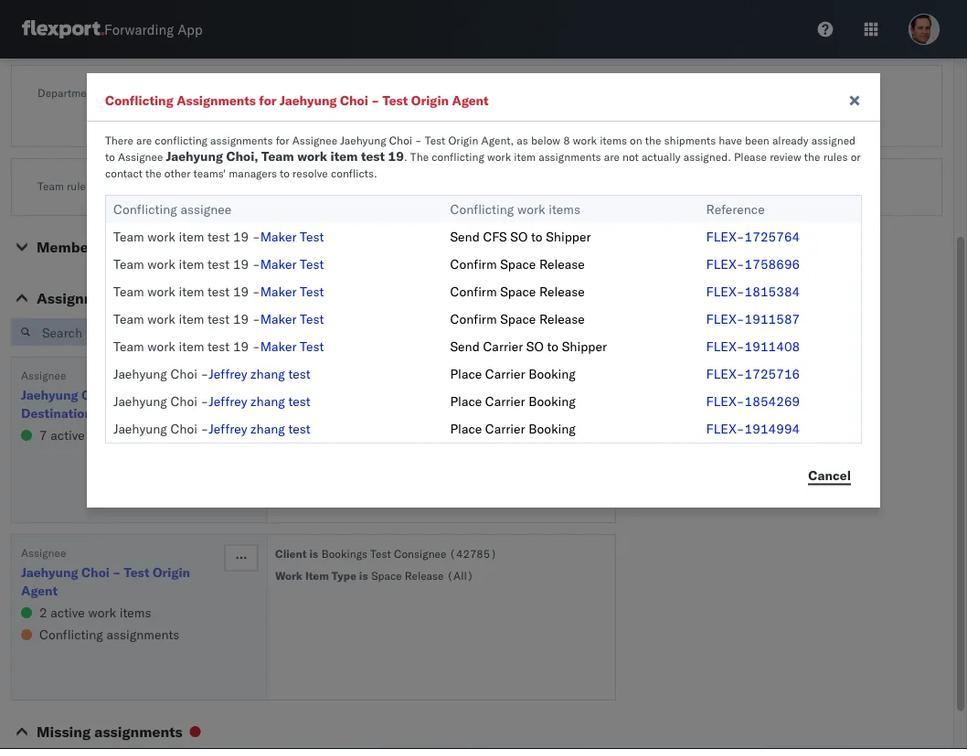 Task type: describe. For each thing, give the bounding box(es) containing it.
consignee down .
[[370, 178, 432, 194]]

cancel button
[[798, 462, 862, 489]]

there
[[105, 133, 133, 147]]

conflicting assignments for jaehyung choi - test origin agent
[[105, 92, 489, 108]]

missing
[[37, 722, 91, 741]]

2 work from the top
[[275, 568, 303, 582]]

rule for department rule
[[100, 86, 119, 99]]

ocean fcl ; ocean lcl
[[377, 85, 512, 101]]

jaehyung up there are conflicting assignments for assignee jaehyung choi - test origin agent , as below 8
[[280, 92, 337, 108]]

booking for flex-1914994
[[529, 421, 576, 437]]

actually
[[642, 150, 681, 164]]

flex- for 1725716
[[707, 366, 745, 382]]

already
[[773, 133, 809, 147]]

assigned
[[812, 133, 856, 147]]

space for flex-1815384
[[500, 284, 536, 300]]

place carrier booking for flex-1854269
[[450, 393, 576, 409]]

jaehyung choi - test origin agent link
[[21, 563, 222, 600]]

one for studio apparel (36919)
[[245, 111, 267, 127]]

booking for flex-1725716
[[529, 366, 576, 382]]

conflicting for are
[[155, 133, 208, 147]]

shipper for send cfs so to shipper
[[546, 229, 591, 245]]

team for flex-1911408
[[113, 338, 144, 354]]

on
[[630, 133, 643, 147]]

confirm space release for flex-1911587
[[450, 311, 585, 327]]

assignments up choi, on the left top of the page
[[210, 133, 273, 147]]

jaehyung up conflicts.
[[340, 133, 387, 147]]

.
[[404, 150, 408, 164]]

department rule
[[37, 86, 119, 99]]

flex- for 1725764
[[707, 229, 745, 245]]

2 vertical spatial the
[[145, 166, 162, 180]]

one for bookings test consignee (42785)
[[245, 178, 267, 194]]

1 ocean from the left
[[377, 85, 415, 101]]

flex- for 1854269
[[707, 393, 745, 409]]

cancel
[[809, 467, 851, 483]]

flex- for 1815384
[[707, 284, 745, 300]]

flex-1725716
[[707, 366, 801, 382]]

below
[[531, 133, 561, 147]]

carrier for flex-1854269
[[486, 393, 525, 409]]

0 vertical spatial of
[[362, 85, 374, 101]]

release for flex-1815384
[[539, 284, 585, 300]]

flex-1758696
[[707, 256, 801, 272]]

1758696
[[745, 256, 801, 272]]

app
[[178, 21, 203, 38]]

jaehyung up the jaehyung choi - test destination agent link
[[113, 366, 167, 382]]

assignments inside . the conflicting work item assignments are not actually assigned. please review the rules or contact the other teams' managers to resolve conflicts.
[[539, 150, 601, 164]]

confirm for flex-1758696
[[450, 256, 497, 272]]

maker test link for flex-1725764
[[260, 229, 324, 245]]

item inside . the conflicting work item assignments are not actually assigned. please review the rules or contact the other teams' managers to resolve conflicts.
[[514, 150, 536, 164]]

member list
[[37, 238, 124, 256]]

0 vertical spatial are
[[136, 133, 152, 147]]

flex-1914994
[[707, 421, 801, 437]]

(42785) up on
[[587, 111, 643, 127]]

; left vandelay
[[643, 111, 647, 127]]

studio apparel (36919) ; bookings test consignee (42785) ; vandelay west (14163)
[[286, 111, 795, 127]]

0 vertical spatial one
[[336, 85, 358, 101]]

(42785) up (all)
[[450, 546, 497, 560]]

item for flex-1758696
[[179, 256, 204, 272]]

carrier for flex-1911408
[[483, 338, 523, 354]]

19 for flex-1815384
[[233, 284, 249, 300]]

review
[[770, 150, 802, 164]]

1725764
[[745, 229, 801, 245]]

as
[[517, 133, 528, 147]]

jeffrey zhang test link for flex-1914994
[[209, 421, 311, 437]]

origin inside the assignee jaehyung choi - test origin agent
[[153, 564, 190, 580]]

1854269
[[745, 393, 801, 409]]

consignee up the space release (all)
[[394, 546, 447, 560]]

agent inside the assignee jaehyung choi - test origin agent
[[21, 583, 58, 599]]

jeffrey zhang test link for flex-1854269
[[209, 393, 311, 409]]

jeffrey for flex-1854269
[[209, 393, 247, 409]]

team work item test 19 - maker test for flex-1758696
[[113, 256, 324, 272]]

work items on the shipments have been already assigned to assignee
[[105, 133, 856, 164]]

19 for flex-1725764
[[233, 229, 249, 245]]

conflicting assignments
[[39, 626, 180, 642]]

forwarding app
[[104, 21, 203, 38]]

lcl
[[489, 85, 512, 101]]

jaehyung inside the assignee jaehyung choi - test origin agent
[[21, 564, 78, 580]]

8
[[564, 133, 570, 147]]

conflicting assignee
[[113, 201, 232, 217]]

zhang for flex-1854269
[[251, 393, 285, 409]]

maker test link for flex-1758696
[[260, 256, 324, 272]]

jeffrey zhang test link for flex-1725716
[[209, 366, 311, 382]]

jaehyung choi - jeffrey zhang test for flex-1914994
[[113, 421, 311, 437]]

department
[[37, 86, 97, 99]]

assigned.
[[684, 150, 732, 164]]

0 vertical spatial origin
[[411, 92, 449, 108]]

flex-1725764
[[707, 229, 801, 245]]

7 active work items
[[39, 427, 151, 443]]

bookings test consignee (42785) ; studio apparel (36919)
[[286, 178, 643, 194]]

agent left lcl on the right top of page
[[452, 92, 489, 108]]

2 type from the top
[[332, 568, 357, 582]]

forwarding
[[104, 21, 174, 38]]

consignee up below
[[523, 111, 584, 127]]

work inside . the conflicting work item assignments are not actually assigned. please review the rules or contact the other teams' managers to resolve conflicts.
[[487, 150, 511, 164]]

item for flex-1911587
[[179, 311, 204, 327]]

flex-1914994 link
[[707, 421, 801, 437]]

schedule
[[407, 391, 454, 405]]

jaehyung inside assignee jaehyung choi - test destination agent
[[21, 387, 78, 403]]

flex- for 1914994
[[707, 421, 745, 437]]

Search text field
[[11, 318, 187, 346]]

items up send cfs so to shipper
[[549, 201, 581, 217]]

send for send cfs so to shipper
[[450, 229, 480, 245]]

items down the jaehyung choi - test destination agent link
[[120, 427, 151, 443]]

test inside client is bookings test consignee (42785) work item type is import schedule updates (9)
[[370, 369, 391, 383]]

- inside assignee jaehyung choi - test destination agent
[[113, 387, 121, 403]]

teams'
[[194, 166, 226, 180]]

assignee jaehyung choi - test destination agent
[[21, 368, 149, 421]]

flex-1854269 link
[[707, 393, 801, 409]]

or
[[851, 150, 861, 164]]

(all)
[[447, 568, 474, 582]]

forwarding app link
[[22, 20, 203, 38]]

conflicting for the
[[432, 150, 485, 164]]

been
[[745, 133, 770, 147]]

choi,
[[226, 148, 259, 164]]

jaehyung up 'teams''
[[166, 148, 223, 164]]

assignee jaehyung choi - test origin agent
[[21, 546, 190, 599]]

2 horizontal spatial the
[[805, 150, 821, 164]]

of for studio apparel (36919)
[[270, 111, 282, 127]]

maker for flex-1758696
[[260, 256, 297, 272]]

item for flex-1815384
[[179, 284, 204, 300]]

rule for team rule
[[67, 179, 86, 193]]

jaehyung right destination
[[113, 421, 167, 437]]

rules
[[824, 150, 848, 164]]

send cfs so to shipper
[[450, 229, 591, 245]]

; up conflicting work items
[[491, 178, 494, 194]]

0 horizontal spatial apparel
[[327, 111, 372, 127]]

jaehyung up 7 active work items in the bottom left of the page
[[113, 393, 167, 409]]

jaehyung choi - jeffrey zhang test for flex-1725716
[[113, 366, 311, 382]]

space release (all)
[[371, 568, 474, 582]]

reference
[[707, 201, 765, 217]]

test inside assignee jaehyung choi - test destination agent
[[124, 387, 149, 403]]

flex-1911587
[[707, 311, 801, 327]]

conflicting for conflicting work items
[[450, 201, 514, 217]]

team work item test 19 - maker test for flex-1911587
[[113, 311, 324, 327]]

1911408
[[745, 338, 801, 354]]

team work item test 19 - maker test for flex-1815384
[[113, 284, 324, 300]]

send carrier so to shipper
[[450, 338, 607, 354]]

are inside . the conflicting work item assignments are not actually assigned. please review the rules or contact the other teams' managers to resolve conflicts.
[[604, 150, 620, 164]]

maker test link for flex-1815384
[[260, 284, 324, 300]]

mode
[[285, 85, 319, 101]]

1 vertical spatial for
[[276, 133, 290, 147]]

place for flex-1854269
[[450, 393, 482, 409]]

agent left 'as' on the right of page
[[482, 133, 511, 147]]

confirm space release for flex-1758696
[[450, 256, 585, 272]]

flex-1854269
[[707, 393, 801, 409]]

jeffrey for flex-1725716
[[209, 366, 247, 382]]

2 active work items
[[39, 605, 151, 621]]

missing assignments
[[37, 722, 183, 741]]

1911587
[[745, 311, 801, 327]]

maker test link for flex-1911587
[[260, 311, 324, 327]]

maker for flex-1725764
[[260, 229, 297, 245]]

there are conflicting assignments for assignee jaehyung choi - test origin agent , as below 8
[[105, 133, 570, 147]]

assignments down the 2 active work items
[[107, 626, 180, 642]]

assignee
[[181, 201, 232, 217]]

client is one of for bookings test consignee (42785)
[[191, 178, 282, 194]]

flex-1911408
[[707, 338, 801, 354]]

west
[[706, 111, 736, 127]]



Task type: locate. For each thing, give the bounding box(es) containing it.
jaehyung choi - jeffrey zhang test for flex-1854269
[[113, 393, 311, 409]]

3 booking from the top
[[529, 421, 576, 437]]

team work item test 19 - maker test
[[113, 229, 324, 245], [113, 256, 324, 272], [113, 284, 324, 300], [113, 311, 324, 327], [113, 338, 324, 354]]

agent inside assignee jaehyung choi - test destination agent
[[95, 405, 132, 421]]

place for flex-1914994
[[450, 421, 482, 437]]

maker test link for flex-1911408
[[260, 338, 324, 354]]

origin up conflicting assignments
[[153, 564, 190, 580]]

2 flex- from the top
[[707, 256, 745, 272]]

2 place carrier booking from the top
[[450, 393, 576, 409]]

flex- up flex-1815384
[[707, 256, 745, 272]]

0 horizontal spatial rule
[[67, 179, 86, 193]]

place carrier booking down send carrier so to shipper
[[450, 393, 576, 409]]

1 work from the top
[[275, 391, 303, 405]]

client is bookings test consignee (42785) work item type is import schedule updates (9)
[[275, 369, 521, 405]]

1 vertical spatial (36919)
[[587, 178, 643, 194]]

;
[[441, 85, 445, 101], [431, 111, 435, 127], [643, 111, 647, 127], [491, 178, 494, 194]]

the left the rules
[[805, 150, 821, 164]]

1 vertical spatial origin
[[449, 133, 479, 147]]

,
[[511, 133, 514, 147]]

work item type is
[[275, 568, 368, 582]]

1 horizontal spatial ocean
[[449, 85, 486, 101]]

4 maker test link from the top
[[260, 311, 324, 327]]

assignee up destination
[[21, 368, 66, 382]]

2 vertical spatial zhang
[[251, 421, 285, 437]]

7 flex- from the top
[[707, 393, 745, 409]]

conflicting for conflicting assignee
[[113, 201, 177, 217]]

to
[[105, 150, 115, 164], [280, 166, 290, 180], [531, 229, 543, 245], [547, 338, 559, 354]]

2 vertical spatial booking
[[529, 421, 576, 437]]

studio up conflicting work items
[[498, 178, 536, 194]]

2 send from the top
[[450, 338, 480, 354]]

(36919) down not
[[587, 178, 643, 194]]

team rule
[[37, 179, 86, 193]]

place carrier booking up (9)
[[450, 366, 576, 382]]

0 vertical spatial active
[[51, 427, 85, 443]]

1 vertical spatial jaehyung choi - jeffrey zhang test
[[113, 393, 311, 409]]

1 vertical spatial the
[[805, 150, 821, 164]]

assignee up resolve
[[292, 133, 338, 147]]

2 vertical spatial place
[[450, 421, 482, 437]]

release for flex-1758696
[[539, 256, 585, 272]]

0 vertical spatial work
[[275, 391, 303, 405]]

place carrier booking
[[450, 366, 576, 382], [450, 393, 576, 409], [450, 421, 576, 437]]

are right there
[[136, 133, 152, 147]]

4 team work item test 19 - maker test from the top
[[113, 311, 324, 327]]

item inside client is bookings test consignee (42785) work item type is import schedule updates (9)
[[305, 391, 329, 405]]

flex- up flex-1914994 "link"
[[707, 393, 745, 409]]

1 vertical spatial one
[[245, 111, 267, 127]]

jaehyung up destination
[[21, 387, 78, 403]]

origin up . the conflicting work item assignments are not actually assigned. please review the rules or contact the other teams' managers to resolve conflicts.
[[449, 133, 479, 147]]

0 vertical spatial zhang
[[251, 366, 285, 382]]

work inside client is bookings test consignee (42785) work item type is import schedule updates (9)
[[275, 391, 303, 405]]

2 ocean from the left
[[449, 85, 486, 101]]

active right 7
[[51, 427, 85, 443]]

team work item test 19 - maker test for flex-1725764
[[113, 229, 324, 245]]

4 maker from the top
[[260, 311, 297, 327]]

1 vertical spatial work
[[275, 568, 303, 582]]

are
[[136, 133, 152, 147], [604, 150, 620, 164]]

to inside . the conflicting work item assignments are not actually assigned. please review the rules or contact the other teams' managers to resolve conflicts.
[[280, 166, 290, 180]]

-
[[372, 92, 379, 108], [415, 133, 422, 147], [252, 229, 260, 245], [252, 256, 260, 272], [252, 284, 260, 300], [252, 311, 260, 327], [252, 338, 260, 354], [201, 366, 209, 382], [113, 387, 121, 403], [201, 393, 209, 409], [201, 421, 209, 437], [113, 564, 121, 580]]

2 vertical spatial confirm
[[450, 311, 497, 327]]

0 vertical spatial jeffrey zhang test link
[[209, 366, 311, 382]]

confirm
[[450, 256, 497, 272], [450, 284, 497, 300], [450, 311, 497, 327]]

1815384
[[745, 284, 801, 300]]

1 vertical spatial apparel
[[539, 178, 584, 194]]

flex-1725764 link
[[707, 229, 801, 245]]

0 vertical spatial jaehyung choi - jeffrey zhang test
[[113, 366, 311, 382]]

1 send from the top
[[450, 229, 480, 245]]

zhang for flex-1725716
[[251, 366, 285, 382]]

consignee up schedule at the bottom left
[[394, 369, 447, 383]]

2 zhang from the top
[[251, 393, 285, 409]]

1 horizontal spatial rule
[[100, 86, 119, 99]]

of up there are conflicting assignments for assignee jaehyung choi - test origin agent , as below 8
[[362, 85, 374, 101]]

confirm for flex-1911587
[[450, 311, 497, 327]]

(9)
[[501, 391, 521, 405]]

0 horizontal spatial are
[[136, 133, 152, 147]]

1 vertical spatial place
[[450, 393, 482, 409]]

3 jeffrey zhang test link from the top
[[209, 421, 311, 437]]

client is one of down choi, on the left top of the page
[[191, 178, 282, 194]]

1 vertical spatial confirm
[[450, 284, 497, 300]]

origin up the
[[411, 92, 449, 108]]

2 client is one of from the top
[[191, 178, 282, 194]]

5 team work item test 19 - maker test from the top
[[113, 338, 324, 354]]

items down jaehyung choi - test origin agent link
[[120, 605, 151, 621]]

items inside work items on the shipments have been already assigned to assignee
[[600, 133, 627, 147]]

test inside the assignee jaehyung choi - test origin agent
[[124, 564, 149, 580]]

(42785) down work items on the shipments have been already assigned to assignee
[[435, 178, 491, 194]]

2 vertical spatial confirm space release
[[450, 311, 585, 327]]

0 vertical spatial confirm space release
[[450, 256, 585, 272]]

0 horizontal spatial studio
[[286, 111, 323, 127]]

maker for flex-1815384
[[260, 284, 297, 300]]

contact
[[105, 166, 143, 180]]

1 horizontal spatial apparel
[[539, 178, 584, 194]]

resolve
[[293, 166, 328, 180]]

0 vertical spatial item
[[305, 391, 329, 405]]

type down client is bookings test consignee (42785)
[[332, 568, 357, 582]]

2 active from the top
[[51, 605, 85, 621]]

0 horizontal spatial assignments
[[37, 289, 127, 307]]

consignee inside client is bookings test consignee (42785) work item type is import schedule updates (9)
[[394, 369, 447, 383]]

client inside client is bookings test consignee (42785) work item type is import schedule updates (9)
[[275, 369, 307, 383]]

work
[[573, 133, 597, 147], [297, 148, 328, 164], [487, 150, 511, 164], [518, 201, 546, 217], [148, 229, 176, 245], [148, 256, 176, 272], [148, 284, 176, 300], [148, 311, 176, 327], [148, 338, 176, 354], [88, 427, 116, 443], [88, 605, 116, 621]]

send up updates
[[450, 338, 480, 354]]

3 confirm space release from the top
[[450, 311, 585, 327]]

rule
[[100, 86, 119, 99], [67, 179, 86, 193]]

; left lcl on the right top of page
[[441, 85, 445, 101]]

1 confirm from the top
[[450, 256, 497, 272]]

1 horizontal spatial are
[[604, 150, 620, 164]]

2 item from the top
[[305, 568, 329, 582]]

(36919) down fcl
[[375, 111, 431, 127]]

rule left contact
[[67, 179, 86, 193]]

1 maker from the top
[[260, 229, 297, 245]]

conflicting up bookings test consignee (42785) ; studio apparel (36919)
[[432, 150, 485, 164]]

booking for flex-1854269
[[529, 393, 576, 409]]

the inside work items on the shipments have been already assigned to assignee
[[645, 133, 662, 147]]

item for flex-1911408
[[179, 338, 204, 354]]

0 vertical spatial assignments
[[177, 92, 256, 108]]

the right on
[[645, 133, 662, 147]]

1 vertical spatial item
[[305, 568, 329, 582]]

for left mode
[[259, 92, 277, 108]]

import
[[371, 391, 404, 405]]

type
[[332, 391, 357, 405], [332, 568, 357, 582]]

conflicting down bookings test consignee (42785) ; studio apparel (36919)
[[450, 201, 514, 217]]

(42785) inside client is bookings test consignee (42785) work item type is import schedule updates (9)
[[450, 369, 497, 383]]

conflicting for conflicting assignments for jaehyung choi - test origin agent
[[105, 92, 173, 108]]

place up updates
[[450, 366, 482, 382]]

jeffrey zhang test link
[[209, 366, 311, 382], [209, 393, 311, 409], [209, 421, 311, 437]]

1 zhang from the top
[[251, 366, 285, 382]]

assignments
[[210, 133, 273, 147], [539, 150, 601, 164], [107, 626, 180, 642], [94, 722, 183, 741]]

1 type from the top
[[332, 391, 357, 405]]

1 vertical spatial booking
[[529, 393, 576, 409]]

apparel up there are conflicting assignments for assignee jaehyung choi - test origin agent , as below 8
[[327, 111, 372, 127]]

the
[[410, 150, 429, 164]]

1 vertical spatial jeffrey
[[209, 393, 247, 409]]

items left on
[[600, 133, 627, 147]]

flex- down the flex-1854269 'link'
[[707, 421, 745, 437]]

client is one of down transportation
[[191, 111, 282, 127]]

7
[[39, 427, 47, 443]]

studio down conflicting assignments for jaehyung choi - test origin agent
[[286, 111, 323, 127]]

3 zhang from the top
[[251, 421, 285, 437]]

flex- for 1911408
[[707, 338, 745, 354]]

confirm space release
[[450, 256, 585, 272], [450, 284, 585, 300], [450, 311, 585, 327]]

destination
[[21, 405, 92, 421]]

flex-1911408 link
[[707, 338, 801, 354]]

0 vertical spatial place
[[450, 366, 482, 382]]

flexport. image
[[22, 20, 104, 38]]

1 vertical spatial are
[[604, 150, 620, 164]]

1914994
[[745, 421, 801, 437]]

item left import
[[305, 391, 329, 405]]

consignee
[[523, 111, 584, 127], [370, 178, 432, 194], [394, 369, 447, 383], [394, 546, 447, 560]]

3 maker from the top
[[260, 284, 297, 300]]

place down updates
[[450, 421, 482, 437]]

for up jaehyung choi, team work item test 19
[[276, 133, 290, 147]]

team for flex-1758696
[[113, 256, 144, 272]]

one
[[336, 85, 358, 101], [245, 111, 267, 127], [245, 178, 267, 194]]

not
[[623, 150, 639, 164]]

2
[[39, 605, 47, 621]]

item for flex-1725764
[[179, 229, 204, 245]]

1 horizontal spatial studio
[[498, 178, 536, 194]]

zhang for flex-1914994
[[251, 421, 285, 437]]

2 confirm from the top
[[450, 284, 497, 300]]

flex-
[[707, 229, 745, 245], [707, 256, 745, 272], [707, 284, 745, 300], [707, 311, 745, 327], [707, 338, 745, 354], [707, 366, 745, 382], [707, 393, 745, 409], [707, 421, 745, 437]]

0 vertical spatial confirm
[[450, 256, 497, 272]]

1 vertical spatial of
[[270, 111, 282, 127]]

the
[[645, 133, 662, 147], [805, 150, 821, 164], [145, 166, 162, 180]]

0 vertical spatial booking
[[529, 366, 576, 382]]

flex- for 1911587
[[707, 311, 745, 327]]

transportation mode is one of
[[191, 85, 374, 101]]

test
[[361, 148, 385, 164], [208, 229, 230, 245], [208, 256, 230, 272], [208, 284, 230, 300], [208, 311, 230, 327], [208, 338, 230, 354], [288, 366, 311, 382], [288, 393, 311, 409], [288, 421, 311, 437]]

ocean left fcl
[[377, 85, 415, 101]]

1 flex- from the top
[[707, 229, 745, 245]]

cfs
[[483, 229, 507, 245]]

conflicts.
[[331, 166, 377, 180]]

3 maker test link from the top
[[260, 284, 324, 300]]

assignments right the missing
[[94, 722, 183, 741]]

so for carrier
[[527, 338, 544, 354]]

1 vertical spatial assignments
[[37, 289, 127, 307]]

of for bookings test consignee (42785)
[[270, 178, 282, 194]]

team for flex-1815384
[[113, 284, 144, 300]]

conflicting inside . the conflicting work item assignments are not actually assigned. please review the rules or contact the other teams' managers to resolve conflicts.
[[432, 150, 485, 164]]

2 jeffrey zhang test link from the top
[[209, 393, 311, 409]]

assignee inside the assignee jaehyung choi - test origin agent
[[21, 546, 66, 559]]

test
[[383, 92, 408, 108], [495, 111, 519, 127], [425, 133, 446, 147], [343, 178, 367, 194], [300, 229, 324, 245], [300, 256, 324, 272], [300, 284, 324, 300], [300, 311, 324, 327], [300, 338, 324, 354], [370, 369, 391, 383], [124, 387, 149, 403], [370, 546, 391, 560], [124, 564, 149, 580]]

2 vertical spatial of
[[270, 178, 282, 194]]

maker for flex-1911587
[[260, 311, 297, 327]]

flex-1815384 link
[[707, 284, 801, 300]]

place left (9)
[[450, 393, 482, 409]]

5 maker test link from the top
[[260, 338, 324, 354]]

shipper for send carrier so to shipper
[[562, 338, 607, 354]]

0 vertical spatial send
[[450, 229, 480, 245]]

item down client is bookings test consignee (42785)
[[305, 568, 329, 582]]

2 vertical spatial one
[[245, 178, 267, 194]]

choi inside assignee jaehyung choi - test destination agent
[[81, 387, 110, 403]]

of
[[362, 85, 374, 101], [270, 111, 282, 127], [270, 178, 282, 194]]

1 active from the top
[[51, 427, 85, 443]]

flex- for 1758696
[[707, 256, 745, 272]]

6 flex- from the top
[[707, 366, 745, 382]]

jaehyung choi, team work item test 19
[[166, 148, 404, 164]]

- inside the assignee jaehyung choi - test origin agent
[[113, 564, 121, 580]]

carrier for flex-1914994
[[486, 421, 525, 437]]

2 jeffrey from the top
[[209, 393, 247, 409]]

1 horizontal spatial assignments
[[177, 92, 256, 108]]

2 maker test link from the top
[[260, 256, 324, 272]]

1 vertical spatial place carrier booking
[[450, 393, 576, 409]]

bookings inside client is bookings test consignee (42785) work item type is import schedule updates (9)
[[322, 369, 368, 383]]

confirm space release for flex-1815384
[[450, 284, 585, 300]]

one down transportation
[[245, 111, 267, 127]]

active for 7
[[51, 427, 85, 443]]

1 place from the top
[[450, 366, 482, 382]]

0 horizontal spatial the
[[145, 166, 162, 180]]

flex- down flex-1758696
[[707, 284, 745, 300]]

the left the other
[[145, 166, 162, 180]]

0 vertical spatial type
[[332, 391, 357, 405]]

space for flex-1911587
[[500, 311, 536, 327]]

1 vertical spatial type
[[332, 568, 357, 582]]

1 place carrier booking from the top
[[450, 366, 576, 382]]

assignee up 2 at the bottom left of page
[[21, 546, 66, 559]]

1 vertical spatial zhang
[[251, 393, 285, 409]]

4 flex- from the top
[[707, 311, 745, 327]]

1 confirm space release from the top
[[450, 256, 585, 272]]

updates
[[456, 391, 498, 405]]

2 vertical spatial origin
[[153, 564, 190, 580]]

assignee
[[292, 133, 338, 147], [118, 150, 163, 164], [21, 368, 66, 382], [21, 546, 66, 559]]

2 confirm space release from the top
[[450, 284, 585, 300]]

flex- up flex-1911408
[[707, 311, 745, 327]]

3 confirm from the top
[[450, 311, 497, 327]]

2 vertical spatial jeffrey
[[209, 421, 247, 437]]

choi
[[340, 92, 368, 108], [389, 133, 412, 147], [170, 366, 197, 382], [81, 387, 110, 403], [170, 393, 197, 409], [170, 421, 197, 437], [81, 564, 110, 580]]

maker test link
[[260, 229, 324, 245], [260, 256, 324, 272], [260, 284, 324, 300], [260, 311, 324, 327], [260, 338, 324, 354]]

jaehyung
[[280, 92, 337, 108], [340, 133, 387, 147], [166, 148, 223, 164], [113, 366, 167, 382], [21, 387, 78, 403], [113, 393, 167, 409], [113, 421, 167, 437], [21, 564, 78, 580]]

place carrier booking for flex-1914994
[[450, 421, 576, 437]]

0 vertical spatial client is one of
[[191, 111, 282, 127]]

place carrier booking down (9)
[[450, 421, 576, 437]]

place carrier booking for flex-1725716
[[450, 366, 576, 382]]

8 flex- from the top
[[707, 421, 745, 437]]

conflicting up there
[[105, 92, 173, 108]]

client is one of for studio apparel (36919)
[[191, 111, 282, 127]]

1 vertical spatial active
[[51, 605, 85, 621]]

carrier for flex-1725716
[[486, 366, 525, 382]]

1 jeffrey from the top
[[209, 366, 247, 382]]

2 team work item test 19 - maker test from the top
[[113, 256, 324, 272]]

0 vertical spatial so
[[511, 229, 528, 245]]

send left cfs
[[450, 229, 480, 245]]

1 client is one of from the top
[[191, 111, 282, 127]]

1 item from the top
[[305, 391, 329, 405]]

place
[[450, 366, 482, 382], [450, 393, 482, 409], [450, 421, 482, 437]]

are left not
[[604, 150, 620, 164]]

flex-1758696 link
[[707, 256, 801, 272]]

2 vertical spatial jaehyung choi - jeffrey zhang test
[[113, 421, 311, 437]]

1 jaehyung choi - jeffrey zhang test from the top
[[113, 366, 311, 382]]

assignments down 8 on the right top of page
[[539, 150, 601, 164]]

2 place from the top
[[450, 393, 482, 409]]

agent up 7 active work items in the bottom left of the page
[[95, 405, 132, 421]]

so
[[511, 229, 528, 245], [527, 338, 544, 354]]

conflicting for conflicting assignments
[[39, 626, 103, 642]]

team work item test 19 - maker test for flex-1911408
[[113, 338, 324, 354]]

ocean left lcl on the right top of page
[[449, 85, 486, 101]]

1 horizontal spatial conflicting
[[432, 150, 485, 164]]

1 vertical spatial studio
[[498, 178, 536, 194]]

member
[[37, 238, 94, 256]]

work
[[275, 391, 303, 405], [275, 568, 303, 582]]

1 vertical spatial client is one of
[[191, 178, 282, 194]]

3 team work item test 19 - maker test from the top
[[113, 284, 324, 300]]

of down jaehyung choi, team work item test 19
[[270, 178, 282, 194]]

managers
[[229, 166, 277, 180]]

work inside work items on the shipments have been already assigned to assignee
[[573, 133, 597, 147]]

flex-1815384
[[707, 284, 801, 300]]

0 vertical spatial shipper
[[546, 229, 591, 245]]

0 vertical spatial rule
[[100, 86, 119, 99]]

0 vertical spatial apparel
[[327, 111, 372, 127]]

flex-1911587 link
[[707, 311, 801, 327]]

2 booking from the top
[[529, 393, 576, 409]]

apparel down 8 on the right top of page
[[539, 178, 584, 194]]

(42785)
[[587, 111, 643, 127], [435, 178, 491, 194], [450, 369, 497, 383], [450, 546, 497, 560]]

assignee up contact
[[118, 150, 163, 164]]

so for cfs
[[511, 229, 528, 245]]

3 jeffrey from the top
[[209, 421, 247, 437]]

type left import
[[332, 391, 357, 405]]

1 jeffrey zhang test link from the top
[[209, 366, 311, 382]]

0 vertical spatial the
[[645, 133, 662, 147]]

19 for flex-1758696
[[233, 256, 249, 272]]

shipments
[[665, 133, 716, 147]]

agent
[[452, 92, 489, 108], [482, 133, 511, 147], [95, 405, 132, 421], [21, 583, 58, 599]]

assignments up choi, on the left top of the page
[[177, 92, 256, 108]]

fcl
[[418, 85, 441, 101]]

assignee inside work items on the shipments have been already assigned to assignee
[[118, 150, 163, 164]]

agent up 2 at the bottom left of page
[[21, 583, 58, 599]]

other
[[164, 166, 191, 180]]

3 jaehyung choi - jeffrey zhang test from the top
[[113, 421, 311, 437]]

jaehyung choi - test destination agent link
[[21, 386, 222, 423]]

place for flex-1725716
[[450, 366, 482, 382]]

assignments up search text field
[[37, 289, 127, 307]]

3 flex- from the top
[[707, 284, 745, 300]]

1 vertical spatial jeffrey zhang test link
[[209, 393, 311, 409]]

booking
[[529, 366, 576, 382], [529, 393, 576, 409], [529, 421, 576, 437]]

0 vertical spatial conflicting
[[155, 133, 208, 147]]

to inside work items on the shipments have been already assigned to assignee
[[105, 150, 115, 164]]

flex- down reference
[[707, 229, 745, 245]]

1 vertical spatial rule
[[67, 179, 86, 193]]

1 team work item test 19 - maker test from the top
[[113, 229, 324, 245]]

send for send carrier so to shipper
[[450, 338, 480, 354]]

active right 2 at the bottom left of page
[[51, 605, 85, 621]]

client is bookings test consignee (42785)
[[275, 546, 497, 560]]

(42785) up updates
[[450, 369, 497, 383]]

flex- up the flex-1725716
[[707, 338, 745, 354]]

transportation
[[191, 85, 282, 101]]

conflicting down contact
[[113, 201, 177, 217]]

choi inside the assignee jaehyung choi - test origin agent
[[81, 564, 110, 580]]

conflicting up the other
[[155, 133, 208, 147]]

2 vertical spatial jeffrey zhang test link
[[209, 421, 311, 437]]

0 horizontal spatial ocean
[[377, 85, 415, 101]]

vandelay
[[650, 111, 703, 127]]

0 vertical spatial (36919)
[[375, 111, 431, 127]]

team for flex-1725764
[[113, 229, 144, 245]]

have
[[719, 133, 742, 147]]

0 vertical spatial place carrier booking
[[450, 366, 576, 382]]

1 vertical spatial confirm space release
[[450, 284, 585, 300]]

1 horizontal spatial the
[[645, 133, 662, 147]]

19 for flex-1911408
[[233, 338, 249, 354]]

client
[[191, 111, 228, 127], [191, 178, 228, 194], [275, 369, 307, 383], [275, 546, 307, 560]]

. the conflicting work item assignments are not actually assigned. please review the rules or contact the other teams' managers to resolve conflicts.
[[105, 150, 861, 180]]

1 vertical spatial shipper
[[562, 338, 607, 354]]

1 vertical spatial conflicting
[[432, 150, 485, 164]]

team for flex-1911587
[[113, 311, 144, 327]]

flex- down flex-1911408
[[707, 366, 745, 382]]

2 jaehyung choi - jeffrey zhang test from the top
[[113, 393, 311, 409]]

jeffrey for flex-1914994
[[209, 421, 247, 437]]

flex-1725716 link
[[707, 366, 801, 382]]

19 for flex-1911587
[[233, 311, 249, 327]]

studio
[[286, 111, 323, 127], [498, 178, 536, 194]]

0 horizontal spatial (36919)
[[375, 111, 431, 127]]

jaehyung up 2 at the bottom left of page
[[21, 564, 78, 580]]

list
[[98, 238, 124, 256]]

maker for flex-1911408
[[260, 338, 297, 354]]

rule right department
[[100, 86, 119, 99]]

space for flex-1758696
[[500, 256, 536, 272]]

2 maker from the top
[[260, 256, 297, 272]]

release for flex-1911587
[[539, 311, 585, 327]]

confirm for flex-1815384
[[450, 284, 497, 300]]

active for 2
[[51, 605, 85, 621]]

conflicting work items
[[450, 201, 581, 217]]

; down fcl
[[431, 111, 435, 127]]

one down choi, on the left top of the page
[[245, 178, 267, 194]]

of down transportation mode is one of
[[270, 111, 282, 127]]

0 horizontal spatial conflicting
[[155, 133, 208, 147]]

assignee inside assignee jaehyung choi - test destination agent
[[21, 368, 66, 382]]

conflicting down the 2 active work items
[[39, 626, 103, 642]]

type inside client is bookings test consignee (42785) work item type is import schedule updates (9)
[[332, 391, 357, 405]]

5 flex- from the top
[[707, 338, 745, 354]]

one right mode
[[336, 85, 358, 101]]

0 vertical spatial studio
[[286, 111, 323, 127]]

2 vertical spatial place carrier booking
[[450, 421, 576, 437]]

0 vertical spatial for
[[259, 92, 277, 108]]

shipper
[[546, 229, 591, 245], [562, 338, 607, 354]]

1 vertical spatial so
[[527, 338, 544, 354]]

1 vertical spatial send
[[450, 338, 480, 354]]

0 vertical spatial jeffrey
[[209, 366, 247, 382]]

1 booking from the top
[[529, 366, 576, 382]]

1 horizontal spatial (36919)
[[587, 178, 643, 194]]

5 maker from the top
[[260, 338, 297, 354]]

3 place from the top
[[450, 421, 482, 437]]

1 maker test link from the top
[[260, 229, 324, 245]]

3 place carrier booking from the top
[[450, 421, 576, 437]]



Task type: vqa. For each thing, say whether or not it's contained in the screenshot.
and associated with John Zhou as Cs Import added by Wan Liu - test
no



